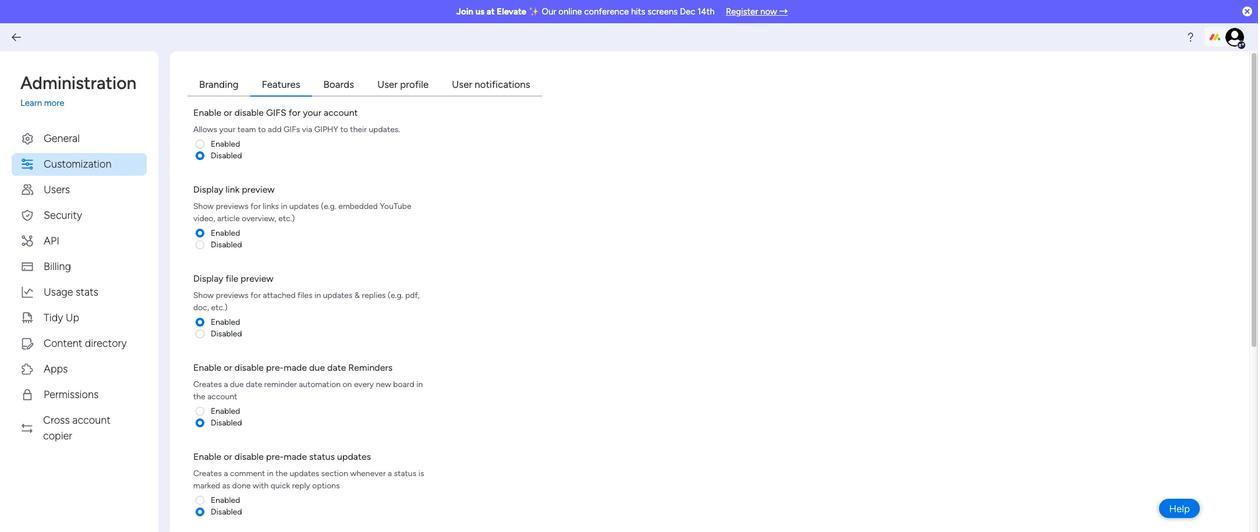 Task type: describe. For each thing, give the bounding box(es) containing it.
enabled for display link preview
[[211, 228, 240, 238]]

updates up the whenever
[[337, 451, 371, 462]]

directory
[[85, 337, 127, 350]]

usage stats
[[44, 286, 98, 298]]

embedded
[[338, 201, 378, 211]]

due inside creates a due date reminder automation on every new board in the account
[[230, 379, 244, 389]]

notifications
[[475, 79, 530, 90]]

register now → link
[[726, 6, 788, 17]]

disabled for enable or disable gifs for your account
[[211, 150, 242, 160]]

updates inside creates a comment in the updates section whenever a status is marked as done with quick reply options
[[290, 468, 319, 478]]

user for user profile
[[377, 79, 398, 90]]

every
[[354, 379, 374, 389]]

users
[[44, 183, 70, 196]]

usage
[[44, 286, 73, 298]]

help button
[[1159, 499, 1200, 518]]

automation
[[299, 379, 341, 389]]

via
[[302, 124, 312, 134]]

giphy
[[314, 124, 338, 134]]

show previews for attached files in updates & replies (e.g. pdf, doc, etc.)
[[193, 290, 420, 312]]

show for display link preview
[[193, 201, 214, 211]]

apps button
[[12, 358, 147, 380]]

comment
[[230, 468, 265, 478]]

boards
[[323, 79, 354, 90]]

user for user notifications
[[452, 79, 472, 90]]

elevate
[[497, 6, 526, 17]]

(e.g. inside show previews for links in updates (e.g. embedded youtube video, article overview, etc.)
[[321, 201, 336, 211]]

1 vertical spatial your
[[219, 124, 235, 134]]

disable for enable or disable pre-made due date reminders
[[234, 362, 264, 373]]

enabled for display file preview
[[211, 317, 240, 327]]

up
[[66, 311, 79, 324]]

1 horizontal spatial due
[[309, 362, 325, 373]]

cross
[[43, 414, 70, 426]]

user notifications
[[452, 79, 530, 90]]

reminders
[[348, 362, 393, 373]]

the inside creates a comment in the updates section whenever a status is marked as done with quick reply options
[[276, 468, 288, 478]]

team
[[237, 124, 256, 134]]

0 vertical spatial status
[[309, 451, 335, 462]]

0 vertical spatial your
[[303, 107, 321, 118]]

youtube
[[380, 201, 411, 211]]

disable for enable or disable pre-made status updates
[[234, 451, 264, 462]]

user notifications link
[[440, 75, 542, 96]]

features
[[262, 79, 300, 90]]

cross account copier button
[[12, 409, 147, 447]]

2 to from the left
[[340, 124, 348, 134]]

dec
[[680, 6, 695, 17]]

register
[[726, 6, 758, 17]]

at
[[487, 6, 495, 17]]

→
[[779, 6, 788, 17]]

creates a due date reminder automation on every new board in the account
[[193, 379, 423, 401]]

tidy up
[[44, 311, 79, 324]]

apps
[[44, 362, 68, 375]]

enable for enable or disable pre-made due date reminders
[[193, 362, 221, 373]]

general
[[44, 132, 80, 145]]

for for display link preview
[[250, 201, 261, 211]]

tidy
[[44, 311, 63, 324]]

is
[[418, 468, 424, 478]]

account inside creates a due date reminder automation on every new board in the account
[[207, 392, 237, 401]]

user profile
[[377, 79, 429, 90]]

section
[[321, 468, 348, 478]]

content directory button
[[12, 332, 147, 355]]

marked
[[193, 481, 220, 490]]

creates for enable or disable pre-made due date reminders
[[193, 379, 222, 389]]

etc.) for display link preview
[[278, 213, 295, 223]]

(e.g. inside show previews for attached files in updates & replies (e.g. pdf, doc, etc.)
[[388, 290, 403, 300]]

previews for link
[[216, 201, 248, 211]]

learn
[[20, 98, 42, 108]]

made for due
[[284, 362, 307, 373]]

api
[[44, 234, 59, 247]]

as
[[222, 481, 230, 490]]

updates.
[[369, 124, 400, 134]]

etc.) for display file preview
[[211, 302, 228, 312]]

the inside creates a due date reminder automation on every new board in the account
[[193, 392, 205, 401]]

display for display file preview
[[193, 273, 223, 284]]

billing button
[[12, 255, 147, 278]]

show previews for links in updates (e.g. embedded youtube video, article overview, etc.)
[[193, 201, 411, 223]]

new
[[376, 379, 391, 389]]

or for enable or disable pre-made due date reminders
[[224, 362, 232, 373]]

a for enable or disable pre-made status updates
[[224, 468, 228, 478]]

article
[[217, 213, 240, 223]]

disable for enable or disable gifs for your account
[[234, 107, 264, 118]]

security button
[[12, 204, 147, 227]]

join us at elevate ✨ our online conference hits screens dec 14th
[[456, 6, 715, 17]]

files
[[298, 290, 312, 300]]

branding link
[[187, 75, 250, 96]]

enable or disable gifs for your account
[[193, 107, 358, 118]]

join
[[456, 6, 473, 17]]

doc,
[[193, 302, 209, 312]]

profile
[[400, 79, 429, 90]]

in inside creates a comment in the updates section whenever a status is marked as done with quick reply options
[[267, 468, 274, 478]]

stats
[[76, 286, 98, 298]]

disabled for display file preview
[[211, 329, 242, 339]]

enable for enable or disable gifs for your account
[[193, 107, 221, 118]]

display link preview
[[193, 184, 275, 195]]

billing
[[44, 260, 71, 273]]

show for display file preview
[[193, 290, 214, 300]]

whenever
[[350, 468, 386, 478]]

in inside show previews for links in updates (e.g. embedded youtube video, article overview, etc.)
[[281, 201, 287, 211]]

attached
[[263, 290, 296, 300]]

display for display link preview
[[193, 184, 223, 195]]

enable or disable pre-made due date reminders
[[193, 362, 393, 373]]



Task type: locate. For each thing, give the bounding box(es) containing it.
etc.) down links
[[278, 213, 295, 223]]

updates
[[289, 201, 319, 211], [323, 290, 353, 300], [337, 451, 371, 462], [290, 468, 319, 478]]

0 horizontal spatial your
[[219, 124, 235, 134]]

updates left "&"
[[323, 290, 353, 300]]

register now →
[[726, 6, 788, 17]]

status inside creates a comment in the updates section whenever a status is marked as done with quick reply options
[[394, 468, 416, 478]]

permissions button
[[12, 383, 147, 406]]

disabled down article on the left of the page
[[211, 240, 242, 249]]

pre- for status
[[266, 451, 284, 462]]

display
[[193, 184, 223, 195], [193, 273, 223, 284]]

1 creates from the top
[[193, 379, 222, 389]]

2 enabled from the top
[[211, 228, 240, 238]]

disabled down as
[[211, 507, 242, 517]]

our
[[542, 6, 556, 17]]

3 enable from the top
[[193, 451, 221, 462]]

users button
[[12, 178, 147, 201]]

display left the link
[[193, 184, 223, 195]]

your up via
[[303, 107, 321, 118]]

(e.g. left pdf,
[[388, 290, 403, 300]]

back to workspace image
[[10, 31, 22, 43]]

more
[[44, 98, 64, 108]]

5 enabled from the top
[[211, 495, 240, 505]]

1 vertical spatial (e.g.
[[388, 290, 403, 300]]

allows
[[193, 124, 217, 134]]

security
[[44, 209, 82, 222]]

1 vertical spatial due
[[230, 379, 244, 389]]

2 disabled from the top
[[211, 240, 242, 249]]

enabled
[[211, 139, 240, 149], [211, 228, 240, 238], [211, 317, 240, 327], [211, 406, 240, 416], [211, 495, 240, 505]]

1 vertical spatial creates
[[193, 468, 222, 478]]

0 horizontal spatial the
[[193, 392, 205, 401]]

gifs
[[266, 107, 286, 118]]

✨
[[529, 6, 540, 17]]

disabled for enable or disable pre-made status updates
[[211, 507, 242, 517]]

2 disable from the top
[[234, 362, 264, 373]]

0 horizontal spatial status
[[309, 451, 335, 462]]

0 vertical spatial enable
[[193, 107, 221, 118]]

3 or from the top
[[224, 451, 232, 462]]

a for enable or disable pre-made due date reminders
[[224, 379, 228, 389]]

to left their
[[340, 124, 348, 134]]

0 vertical spatial due
[[309, 362, 325, 373]]

your left team
[[219, 124, 235, 134]]

enable or disable pre-made status updates
[[193, 451, 371, 462]]

show up video,
[[193, 201, 214, 211]]

1 horizontal spatial date
[[327, 362, 346, 373]]

now
[[760, 6, 777, 17]]

0 horizontal spatial etc.)
[[211, 302, 228, 312]]

previews for file
[[216, 290, 248, 300]]

updates inside show previews for attached files in updates & replies (e.g. pdf, doc, etc.)
[[323, 290, 353, 300]]

hits
[[631, 6, 645, 17]]

disabled
[[211, 150, 242, 160], [211, 240, 242, 249], [211, 329, 242, 339], [211, 418, 242, 428], [211, 507, 242, 517]]

1 horizontal spatial (e.g.
[[388, 290, 403, 300]]

or for enable or disable gifs for your account
[[224, 107, 232, 118]]

user left the profile
[[377, 79, 398, 90]]

1 vertical spatial account
[[207, 392, 237, 401]]

to
[[258, 124, 266, 134], [340, 124, 348, 134]]

1 vertical spatial etc.)
[[211, 302, 228, 312]]

2 pre- from the top
[[266, 451, 284, 462]]

disabled for display link preview
[[211, 240, 242, 249]]

administration learn more
[[20, 73, 136, 108]]

for for display file preview
[[250, 290, 261, 300]]

1 horizontal spatial account
[[207, 392, 237, 401]]

14th
[[698, 6, 715, 17]]

disabled down team
[[211, 150, 242, 160]]

in right board on the left
[[416, 379, 423, 389]]

0 vertical spatial preview
[[242, 184, 275, 195]]

date up the on
[[327, 362, 346, 373]]

2 vertical spatial account
[[72, 414, 110, 426]]

1 display from the top
[[193, 184, 223, 195]]

display left file
[[193, 273, 223, 284]]

customization button
[[12, 153, 147, 176]]

updates right links
[[289, 201, 319, 211]]

2 vertical spatial or
[[224, 451, 232, 462]]

pdf,
[[405, 290, 420, 300]]

enabled for enable or disable pre-made status updates
[[211, 495, 240, 505]]

0 vertical spatial for
[[289, 107, 301, 118]]

1 vertical spatial made
[[284, 451, 307, 462]]

add
[[268, 124, 282, 134]]

in inside show previews for attached files in updates & replies (e.g. pdf, doc, etc.)
[[314, 290, 321, 300]]

2 or from the top
[[224, 362, 232, 373]]

1 vertical spatial previews
[[216, 290, 248, 300]]

0 vertical spatial made
[[284, 362, 307, 373]]

0 vertical spatial previews
[[216, 201, 248, 211]]

disabled up the comment
[[211, 418, 242, 428]]

a left reminder
[[224, 379, 228, 389]]

cross account copier
[[43, 414, 110, 442]]

disabled for enable or disable pre-made due date reminders
[[211, 418, 242, 428]]

preview
[[242, 184, 275, 195], [241, 273, 274, 284]]

a up as
[[224, 468, 228, 478]]

1 show from the top
[[193, 201, 214, 211]]

0 vertical spatial etc.)
[[278, 213, 295, 223]]

updates inside show previews for links in updates (e.g. embedded youtube video, article overview, etc.)
[[289, 201, 319, 211]]

for inside show previews for attached files in updates & replies (e.g. pdf, doc, etc.)
[[250, 290, 261, 300]]

copier
[[43, 429, 72, 442]]

preview for display file preview
[[241, 273, 274, 284]]

allows your team to add gifs via giphy to their updates.
[[193, 124, 400, 134]]

online
[[559, 6, 582, 17]]

2 horizontal spatial account
[[324, 107, 358, 118]]

in up the with
[[267, 468, 274, 478]]

link
[[226, 184, 240, 195]]

tidy up button
[[12, 307, 147, 329]]

a inside creates a due date reminder automation on every new board in the account
[[224, 379, 228, 389]]

1 vertical spatial disable
[[234, 362, 264, 373]]

content
[[44, 337, 82, 350]]

conference
[[584, 6, 629, 17]]

user left 'notifications'
[[452, 79, 472, 90]]

in right files
[[314, 290, 321, 300]]

preview up links
[[242, 184, 275, 195]]

file
[[226, 273, 238, 284]]

in
[[281, 201, 287, 211], [314, 290, 321, 300], [416, 379, 423, 389], [267, 468, 274, 478]]

account inside 'cross account copier'
[[72, 414, 110, 426]]

usage stats button
[[12, 281, 147, 304]]

0 vertical spatial or
[[224, 107, 232, 118]]

enable for enable or disable pre-made status updates
[[193, 451, 221, 462]]

overview,
[[242, 213, 276, 223]]

status
[[309, 451, 335, 462], [394, 468, 416, 478]]

2 vertical spatial for
[[250, 290, 261, 300]]

in right links
[[281, 201, 287, 211]]

for
[[289, 107, 301, 118], [250, 201, 261, 211], [250, 290, 261, 300]]

0 vertical spatial (e.g.
[[321, 201, 336, 211]]

1 to from the left
[[258, 124, 266, 134]]

previews down file
[[216, 290, 248, 300]]

etc.) inside show previews for attached files in updates & replies (e.g. pdf, doc, etc.)
[[211, 302, 228, 312]]

for inside show previews for links in updates (e.g. embedded youtube video, article overview, etc.)
[[250, 201, 261, 211]]

3 disabled from the top
[[211, 329, 242, 339]]

quick
[[271, 481, 290, 490]]

0 vertical spatial account
[[324, 107, 358, 118]]

options
[[312, 481, 340, 490]]

screens
[[647, 6, 678, 17]]

0 vertical spatial pre-
[[266, 362, 284, 373]]

creates for enable or disable pre-made status updates
[[193, 468, 222, 478]]

help image
[[1185, 31, 1196, 43]]

learn more link
[[20, 97, 147, 110]]

preview right file
[[241, 273, 274, 284]]

0 horizontal spatial due
[[230, 379, 244, 389]]

made for status
[[284, 451, 307, 462]]

general button
[[12, 127, 147, 150]]

2 user from the left
[[452, 79, 472, 90]]

(e.g. left embedded
[[321, 201, 336, 211]]

for left "attached" on the bottom of the page
[[250, 290, 261, 300]]

1 horizontal spatial the
[[276, 468, 288, 478]]

0 horizontal spatial (e.g.
[[321, 201, 336, 211]]

1 made from the top
[[284, 362, 307, 373]]

show
[[193, 201, 214, 211], [193, 290, 214, 300]]

a right the whenever
[[388, 468, 392, 478]]

date left reminder
[[246, 379, 262, 389]]

1 vertical spatial status
[[394, 468, 416, 478]]

for up overview,
[[250, 201, 261, 211]]

etc.)
[[278, 213, 295, 223], [211, 302, 228, 312]]

2 previews from the top
[[216, 290, 248, 300]]

on
[[343, 379, 352, 389]]

or for enable or disable pre-made status updates
[[224, 451, 232, 462]]

0 vertical spatial creates
[[193, 379, 222, 389]]

administration
[[20, 73, 136, 94]]

boards link
[[312, 75, 366, 96]]

2 made from the top
[[284, 451, 307, 462]]

api button
[[12, 230, 147, 252]]

1 vertical spatial or
[[224, 362, 232, 373]]

content directory
[[44, 337, 127, 350]]

pre- for due
[[266, 362, 284, 373]]

in inside creates a due date reminder automation on every new board in the account
[[416, 379, 423, 389]]

3 enabled from the top
[[211, 317, 240, 327]]

1 vertical spatial the
[[276, 468, 288, 478]]

status up section
[[309, 451, 335, 462]]

creates inside creates a comment in the updates section whenever a status is marked as done with quick reply options
[[193, 468, 222, 478]]

pre- up quick
[[266, 451, 284, 462]]

0 vertical spatial date
[[327, 362, 346, 373]]

0 vertical spatial show
[[193, 201, 214, 211]]

0 horizontal spatial user
[[377, 79, 398, 90]]

&
[[355, 290, 360, 300]]

account
[[324, 107, 358, 118], [207, 392, 237, 401], [72, 414, 110, 426]]

1 horizontal spatial to
[[340, 124, 348, 134]]

pre-
[[266, 362, 284, 373], [266, 451, 284, 462]]

for up allows your team to add gifs via giphy to their updates.
[[289, 107, 301, 118]]

0 horizontal spatial date
[[246, 379, 262, 389]]

disabled down file
[[211, 329, 242, 339]]

creates
[[193, 379, 222, 389], [193, 468, 222, 478]]

enabled for enable or disable pre-made due date reminders
[[211, 406, 240, 416]]

display file preview
[[193, 273, 274, 284]]

1 vertical spatial preview
[[241, 273, 274, 284]]

2 enable from the top
[[193, 362, 221, 373]]

branding
[[199, 79, 238, 90]]

due
[[309, 362, 325, 373], [230, 379, 244, 389]]

0 vertical spatial display
[[193, 184, 223, 195]]

help
[[1169, 503, 1190, 514]]

the
[[193, 392, 205, 401], [276, 468, 288, 478]]

customization
[[44, 157, 111, 170]]

1 user from the left
[[377, 79, 398, 90]]

show inside show previews for attached files in updates & replies (e.g. pdf, doc, etc.)
[[193, 290, 214, 300]]

status left is
[[394, 468, 416, 478]]

made up creates a comment in the updates section whenever a status is marked as done with quick reply options
[[284, 451, 307, 462]]

updates up 'reply'
[[290, 468, 319, 478]]

etc.) inside show previews for links in updates (e.g. embedded youtube video, article overview, etc.)
[[278, 213, 295, 223]]

0 horizontal spatial account
[[72, 414, 110, 426]]

1 vertical spatial display
[[193, 273, 223, 284]]

previews up article on the left of the page
[[216, 201, 248, 211]]

enable
[[193, 107, 221, 118], [193, 362, 221, 373], [193, 451, 221, 462]]

0 vertical spatial the
[[193, 392, 205, 401]]

preview for display link preview
[[242, 184, 275, 195]]

1 pre- from the top
[[266, 362, 284, 373]]

3 disable from the top
[[234, 451, 264, 462]]

1 or from the top
[[224, 107, 232, 118]]

enabled for enable or disable gifs for your account
[[211, 139, 240, 149]]

their
[[350, 124, 367, 134]]

features link
[[250, 75, 312, 96]]

1 disable from the top
[[234, 107, 264, 118]]

2 show from the top
[[193, 290, 214, 300]]

creates inside creates a due date reminder automation on every new board in the account
[[193, 379, 222, 389]]

1 horizontal spatial status
[[394, 468, 416, 478]]

1 vertical spatial pre-
[[266, 451, 284, 462]]

1 vertical spatial enable
[[193, 362, 221, 373]]

2 vertical spatial enable
[[193, 451, 221, 462]]

previews inside show previews for links in updates (e.g. embedded youtube video, article overview, etc.)
[[216, 201, 248, 211]]

user profile link
[[366, 75, 440, 96]]

1 vertical spatial for
[[250, 201, 261, 211]]

show inside show previews for links in updates (e.g. embedded youtube video, article overview, etc.)
[[193, 201, 214, 211]]

links
[[263, 201, 279, 211]]

with
[[253, 481, 269, 490]]

1 enabled from the top
[[211, 139, 240, 149]]

1 enable from the top
[[193, 107, 221, 118]]

reply
[[292, 481, 310, 490]]

previews inside show previews for attached files in updates & replies (e.g. pdf, doc, etc.)
[[216, 290, 248, 300]]

jacob simon image
[[1226, 28, 1244, 47]]

2 display from the top
[[193, 273, 223, 284]]

user
[[377, 79, 398, 90], [452, 79, 472, 90]]

1 horizontal spatial your
[[303, 107, 321, 118]]

made up reminder
[[284, 362, 307, 373]]

1 horizontal spatial etc.)
[[278, 213, 295, 223]]

1 previews from the top
[[216, 201, 248, 211]]

1 disabled from the top
[[211, 150, 242, 160]]

2 creates from the top
[[193, 468, 222, 478]]

due up automation
[[309, 362, 325, 373]]

0 horizontal spatial to
[[258, 124, 266, 134]]

1 vertical spatial show
[[193, 290, 214, 300]]

5 disabled from the top
[[211, 507, 242, 517]]

reminder
[[264, 379, 297, 389]]

due left reminder
[[230, 379, 244, 389]]

date inside creates a due date reminder automation on every new board in the account
[[246, 379, 262, 389]]

done
[[232, 481, 251, 490]]

pre- up reminder
[[266, 362, 284, 373]]

show up doc, at left
[[193, 290, 214, 300]]

2 vertical spatial disable
[[234, 451, 264, 462]]

us
[[475, 6, 484, 17]]

1 horizontal spatial user
[[452, 79, 472, 90]]

etc.) right doc, at left
[[211, 302, 228, 312]]

0 vertical spatial disable
[[234, 107, 264, 118]]

made
[[284, 362, 307, 373], [284, 451, 307, 462]]

4 enabled from the top
[[211, 406, 240, 416]]

1 vertical spatial date
[[246, 379, 262, 389]]

to left the add
[[258, 124, 266, 134]]

4 disabled from the top
[[211, 418, 242, 428]]



Task type: vqa. For each thing, say whether or not it's contained in the screenshot.
sixth Menu Item
no



